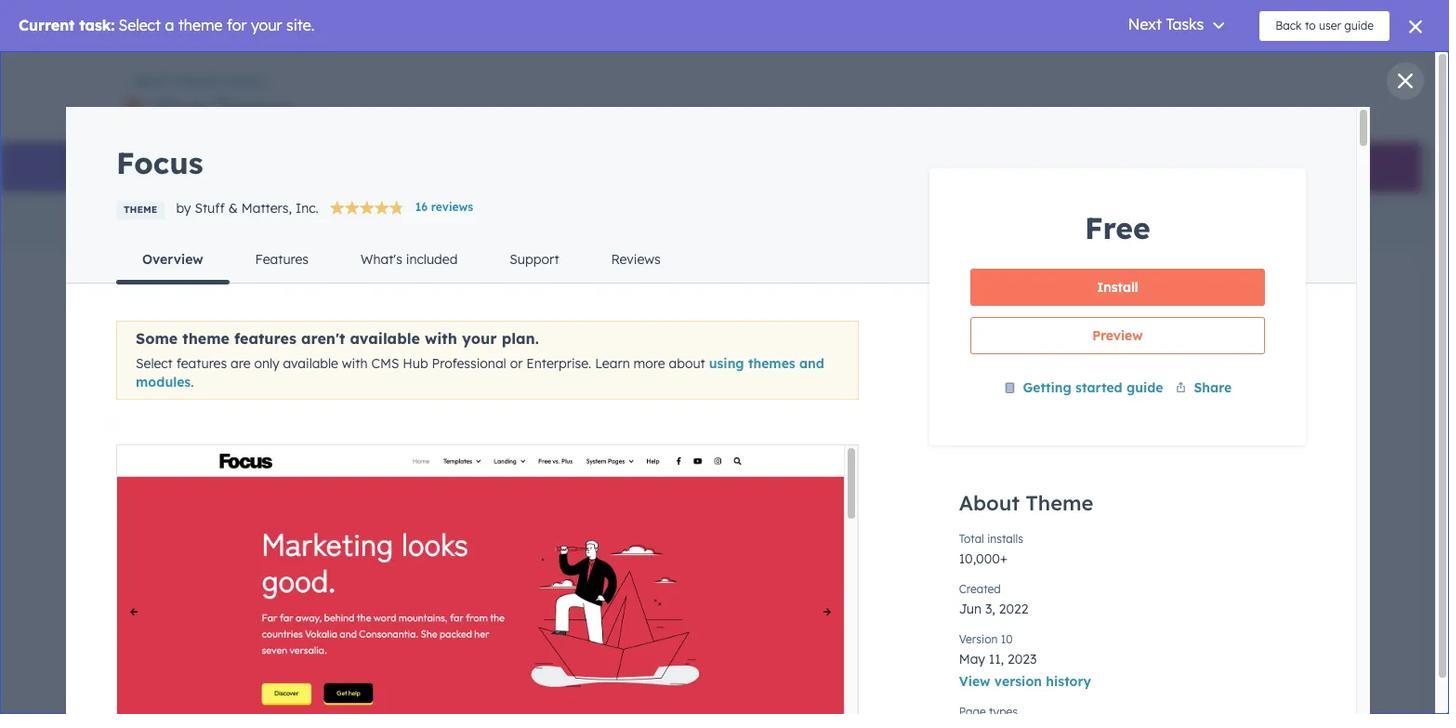 Task type: locate. For each thing, give the bounding box(es) containing it.
back to theme library
[[137, 75, 265, 89]]

shop themes
[[153, 93, 294, 121]]

close image
[[1399, 73, 1413, 88]]

theme
[[183, 75, 220, 89]]



Task type: describe. For each thing, give the bounding box(es) containing it.
shop
[[153, 93, 206, 121]]

back to theme library link
[[123, 75, 265, 89]]

to
[[168, 75, 179, 89]]

back
[[137, 75, 165, 89]]

themes
[[213, 93, 294, 121]]

library
[[224, 75, 265, 89]]



Task type: vqa. For each thing, say whether or not it's contained in the screenshot.
HELP to the top
no



